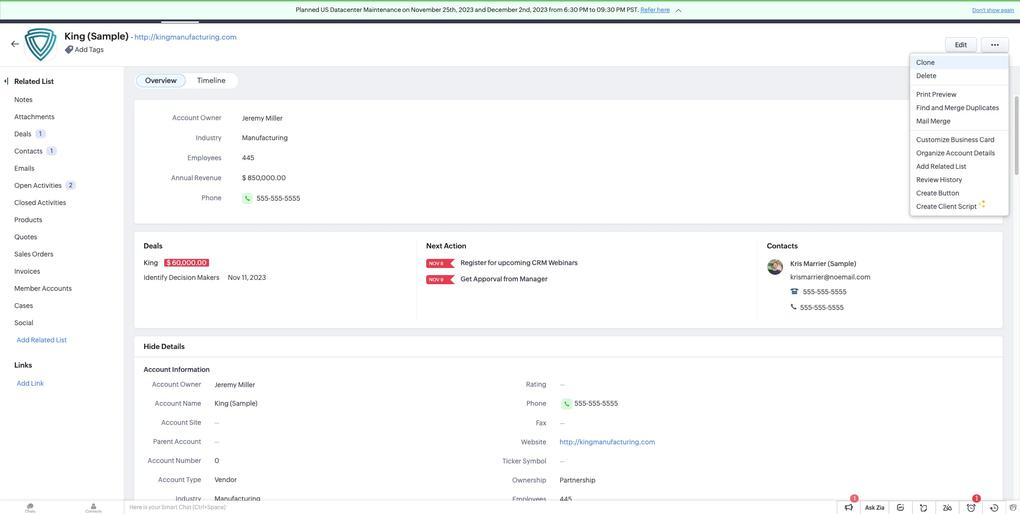 Task type: describe. For each thing, give the bounding box(es) containing it.
1 horizontal spatial products link
[[425, 0, 468, 23]]

script
[[959, 203, 978, 210]]

0 vertical spatial industry
[[196, 134, 222, 142]]

create button
[[917, 189, 960, 197]]

1 vertical spatial quotes
[[14, 234, 37, 241]]

0 vertical spatial list
[[42, 77, 54, 86]]

1 vertical spatial products link
[[14, 216, 42, 224]]

1 horizontal spatial quotes link
[[468, 0, 506, 23]]

0 horizontal spatial 2023
[[250, 274, 266, 282]]

customize
[[917, 136, 950, 144]]

register
[[461, 259, 487, 267]]

services
[[676, 8, 703, 16]]

jeremy miller for manufacturing
[[242, 115, 283, 122]]

related for related list
[[31, 337, 55, 344]]

1 horizontal spatial 2023
[[459, 6, 474, 13]]

account number
[[148, 458, 201, 465]]

1 vertical spatial contacts
[[768, 242, 799, 250]]

here
[[129, 505, 142, 512]]

makers
[[197, 274, 220, 282]]

hide details link
[[144, 343, 185, 351]]

account down hide
[[144, 366, 171, 374]]

http://kingmanufacturing.com inside king (sample) - http://kingmanufacturing.com
[[135, 33, 237, 41]]

get apporval from manager link
[[461, 276, 548, 283]]

emails link
[[14, 165, 34, 172]]

09:30
[[597, 6, 615, 13]]

edit button
[[946, 37, 978, 53]]

parent
[[153, 439, 173, 446]]

kris marrier (sample)
[[791, 260, 857, 268]]

customize business card
[[917, 136, 995, 144]]

enterprise-trial upgrade
[[795, 4, 839, 19]]

add related list for customize
[[917, 163, 967, 170]]

add related list for related
[[17, 337, 67, 344]]

0 horizontal spatial deals
[[14, 130, 31, 138]]

1 vertical spatial sales orders link
[[14, 251, 53, 258]]

review
[[917, 176, 939, 184]]

calls link
[[311, 0, 342, 23]]

1 for contacts
[[50, 148, 53, 155]]

pst.
[[627, 6, 640, 13]]

quotes inside "link"
[[476, 8, 499, 16]]

webinars
[[549, 259, 578, 267]]

partnership
[[560, 477, 596, 485]]

reports
[[349, 8, 374, 16]]

enterprise-
[[795, 4, 827, 11]]

card
[[980, 136, 995, 144]]

to
[[590, 6, 596, 13]]

0 horizontal spatial quotes link
[[14, 234, 37, 241]]

purchase
[[568, 8, 597, 16]]

account up account site
[[155, 400, 182, 408]]

0 vertical spatial crm
[[23, 7, 42, 17]]

marrier
[[804, 260, 827, 268]]

button
[[939, 189, 960, 197]]

orders for purchase orders link
[[598, 8, 620, 16]]

1 vertical spatial phone
[[527, 400, 547, 408]]

0 vertical spatial 445
[[242, 154, 255, 162]]

0 horizontal spatial orders
[[32, 251, 53, 258]]

0 vertical spatial sales orders
[[514, 8, 553, 16]]

on
[[403, 6, 410, 13]]

refer here link
[[641, 6, 670, 13]]

activities for open activities
[[33, 182, 62, 190]]

find
[[917, 104, 931, 112]]

account down customize business card
[[947, 149, 973, 157]]

add left link
[[17, 380, 30, 388]]

organize account details
[[917, 149, 996, 157]]

chats image
[[0, 502, 60, 515]]

king for king (sample) - http://kingmanufacturing.com
[[64, 31, 85, 42]]

(sample) for king (sample) - http://kingmanufacturing.com
[[87, 31, 129, 42]]

related for customize business card
[[931, 163, 955, 170]]

0 horizontal spatial sales
[[14, 251, 31, 258]]

setup element
[[953, 0, 972, 23]]

member accounts
[[14, 285, 72, 293]]

8
[[441, 261, 444, 267]]

0 horizontal spatial sales orders
[[14, 251, 53, 258]]

kris marrier (sample) link
[[791, 260, 857, 268]]

ask zia
[[866, 505, 885, 512]]

$ for $ 60,000.00
[[167, 259, 171, 267]]

duplicates
[[967, 104, 1000, 112]]

planned us datacenter maintenance on november 25th, 2023 and december 2nd, 2023 from 6:30 pm to 09:30 pm pst. refer here
[[296, 6, 670, 13]]

day(s)
[[972, 80, 990, 87]]

king (sample)
[[215, 400, 258, 408]]

analytics link
[[381, 0, 425, 23]]

0 horizontal spatial contacts
[[14, 148, 43, 155]]

upgrade
[[803, 12, 831, 19]]

add link
[[17, 380, 44, 388]]

purchase orders
[[568, 8, 620, 16]]

1 vertical spatial manufacturing
[[215, 496, 261, 504]]

2 horizontal spatial 2023
[[533, 6, 548, 13]]

0 horizontal spatial from
[[504, 276, 519, 283]]

krismarrier@noemail.com link
[[791, 274, 871, 281]]

timeline
[[197, 76, 226, 85]]

website
[[522, 439, 547, 447]]

information
[[172, 366, 210, 374]]

account down account information
[[152, 381, 179, 389]]

2
[[69, 182, 73, 189]]

krismarrier@noemail.com
[[791, 274, 871, 281]]

reports link
[[342, 0, 381, 23]]

owner for account name
[[180, 381, 201, 389]]

here
[[658, 6, 670, 13]]

account up parent account on the bottom left of the page
[[161, 419, 188, 427]]

closed activities link
[[14, 199, 66, 207]]

cases link
[[14, 302, 33, 310]]

0 vertical spatial related
[[14, 77, 40, 86]]

create menu image
[[858, 6, 870, 17]]

account name
[[155, 400, 201, 408]]

1 horizontal spatial deals
[[144, 242, 163, 250]]

1 vertical spatial details
[[161, 343, 185, 351]]

nov for nov 9
[[429, 278, 440, 283]]

last
[[929, 80, 941, 87]]

0
[[215, 458, 219, 465]]

account down overview
[[172, 114, 199, 122]]

$ 60,000.00
[[167, 259, 207, 267]]

planned
[[296, 6, 320, 13]]

1 horizontal spatial 445
[[560, 496, 572, 504]]

link
[[31, 380, 44, 388]]

1 horizontal spatial employees
[[513, 496, 547, 504]]

king for king
[[144, 259, 160, 267]]

1 horizontal spatial crm
[[532, 259, 548, 267]]

is
[[143, 505, 147, 512]]

1 horizontal spatial http://kingmanufacturing.com
[[560, 439, 656, 447]]

0 vertical spatial details
[[975, 149, 996, 157]]

king for king (sample)
[[215, 400, 229, 408]]

open activities link
[[14, 182, 62, 190]]

1 vertical spatial http://kingmanufacturing.com link
[[560, 439, 656, 447]]

add down social
[[17, 337, 30, 344]]

services link
[[669, 0, 710, 23]]

revenue
[[195, 174, 222, 182]]

print preview
[[917, 91, 957, 98]]

$ for $  850,000.00
[[242, 174, 246, 182]]

business
[[952, 136, 979, 144]]

miller for manufacturing
[[266, 115, 283, 122]]

1 pm from the left
[[580, 6, 589, 13]]

contacts image
[[64, 502, 124, 515]]

0 vertical spatial employees
[[188, 154, 222, 162]]

don't show again
[[973, 7, 1015, 13]]

0 vertical spatial phone
[[202, 194, 222, 202]]

november
[[411, 6, 442, 13]]

hide details
[[144, 343, 185, 351]]

1 for deals
[[39, 130, 42, 138]]

edit
[[956, 41, 968, 49]]

0 horizontal spatial and
[[475, 6, 486, 13]]

crm link
[[8, 7, 42, 17]]

your
[[149, 505, 160, 512]]

$  850,000.00
[[242, 174, 286, 182]]



Task type: locate. For each thing, give the bounding box(es) containing it.
1 horizontal spatial phone
[[527, 400, 547, 408]]

1 vertical spatial industry
[[176, 496, 201, 504]]

(ctrl+space)
[[193, 505, 226, 512]]

0 horizontal spatial 1
[[39, 130, 42, 138]]

0 horizontal spatial pm
[[580, 6, 589, 13]]

products inside products "link"
[[433, 8, 461, 16]]

products link right on
[[425, 0, 468, 23]]

http://kingmanufacturing.com link
[[135, 33, 237, 41], [560, 439, 656, 447]]

us
[[321, 6, 329, 13]]

invoices up member
[[14, 268, 40, 276]]

1 horizontal spatial from
[[549, 6, 563, 13]]

nov 11, 2023
[[228, 274, 266, 282]]

1 vertical spatial activities
[[38, 199, 66, 207]]

owner down timeline link on the left top
[[201, 114, 222, 122]]

add
[[75, 46, 88, 54], [917, 163, 930, 170], [17, 337, 30, 344], [17, 380, 30, 388]]

11,
[[242, 274, 249, 282]]

jeremy miller for king (sample)
[[215, 382, 255, 389]]

delete
[[917, 72, 937, 80]]

organize
[[917, 149, 945, 157]]

1 horizontal spatial add related list
[[917, 163, 967, 170]]

activities up closed activities
[[33, 182, 62, 190]]

0 horizontal spatial (sample)
[[87, 31, 129, 42]]

sales orders up member
[[14, 251, 53, 258]]

sales orders
[[514, 8, 553, 16], [14, 251, 53, 258]]

0 vertical spatial contacts
[[14, 148, 43, 155]]

and down print preview
[[932, 104, 944, 112]]

1 horizontal spatial products
[[433, 8, 461, 16]]

jeremy for manufacturing
[[242, 115, 264, 122]]

(sample)
[[87, 31, 129, 42], [828, 260, 857, 268], [230, 400, 258, 408]]

sales orders left 6:30
[[514, 8, 553, 16]]

pm left "to"
[[580, 6, 589, 13]]

1 horizontal spatial orders
[[532, 8, 553, 16]]

products link down the closed
[[14, 216, 42, 224]]

search element
[[876, 0, 896, 23]]

mail merge
[[917, 117, 951, 125]]

merge right mail
[[931, 117, 951, 125]]

orders
[[532, 8, 553, 16], [598, 8, 620, 16], [32, 251, 53, 258]]

account owner down account information
[[152, 381, 201, 389]]

for
[[488, 259, 497, 267]]

nov 8
[[429, 261, 444, 267]]

quotes link
[[468, 0, 506, 23], [14, 234, 37, 241]]

orders for the rightmost sales orders link
[[532, 8, 553, 16]]

from left 6:30
[[549, 6, 563, 13]]

$ left the "850,000.00"
[[242, 174, 246, 182]]

$ right 'king' link
[[167, 259, 171, 267]]

activities for closed activities
[[38, 199, 66, 207]]

1 horizontal spatial $
[[242, 174, 246, 182]]

0 vertical spatial owner
[[201, 114, 222, 122]]

create client script
[[917, 203, 978, 210]]

deals up contacts link
[[14, 130, 31, 138]]

0 vertical spatial invoices
[[635, 8, 661, 16]]

1 horizontal spatial jeremy
[[242, 115, 264, 122]]

signals element
[[896, 0, 914, 23]]

2023 right 25th,
[[459, 6, 474, 13]]

0 horizontal spatial products
[[14, 216, 42, 224]]

parent account
[[153, 439, 201, 446]]

datacenter
[[330, 6, 362, 13]]

open
[[14, 182, 32, 190]]

owner
[[201, 114, 222, 122], [180, 381, 201, 389]]

0 vertical spatial create
[[917, 189, 938, 197]]

1 vertical spatial list
[[956, 163, 967, 170]]

phone down rating
[[527, 400, 547, 408]]

account site
[[161, 419, 201, 427]]

1 horizontal spatial http://kingmanufacturing.com link
[[560, 439, 656, 447]]

related down social
[[31, 337, 55, 344]]

0 vertical spatial quotes link
[[468, 0, 506, 23]]

industry up chat
[[176, 496, 201, 504]]

1 horizontal spatial (sample)
[[230, 400, 258, 408]]

1 vertical spatial jeremy
[[215, 382, 237, 389]]

social
[[14, 320, 33, 327]]

0 horizontal spatial details
[[161, 343, 185, 351]]

identify
[[144, 274, 168, 282]]

quotes link right 25th,
[[468, 0, 506, 23]]

0 vertical spatial sales
[[514, 8, 530, 16]]

next
[[427, 242, 443, 250]]

deals up 'king' link
[[144, 242, 163, 250]]

0 vertical spatial invoices link
[[627, 0, 669, 23]]

0 horizontal spatial list
[[42, 77, 54, 86]]

again
[[1002, 7, 1015, 13]]

2nd,
[[519, 6, 532, 13]]

client
[[939, 203, 958, 210]]

nov left 9
[[429, 278, 440, 283]]

0 vertical spatial jeremy miller
[[242, 115, 283, 122]]

products down the closed
[[14, 216, 42, 224]]

activities down open activities link
[[38, 199, 66, 207]]

2 horizontal spatial king
[[215, 400, 229, 408]]

2 vertical spatial related
[[31, 337, 55, 344]]

overview link
[[145, 76, 177, 85]]

products right on
[[433, 8, 461, 16]]

purchase orders link
[[561, 0, 627, 23]]

related list
[[14, 77, 55, 86]]

closed
[[14, 199, 36, 207]]

add left tags
[[75, 46, 88, 54]]

account type
[[158, 477, 201, 484]]

add related list up review history
[[917, 163, 967, 170]]

0 horizontal spatial jeremy
[[215, 382, 237, 389]]

account down account number
[[158, 477, 185, 484]]

contacts up kris
[[768, 242, 799, 250]]

1 horizontal spatial invoices link
[[627, 0, 669, 23]]

0 vertical spatial products
[[433, 8, 461, 16]]

add up review
[[917, 163, 930, 170]]

0 horizontal spatial add related list
[[17, 337, 67, 344]]

quotes right 25th,
[[476, 8, 499, 16]]

orders up member accounts link
[[32, 251, 53, 258]]

account up number
[[175, 439, 201, 446]]

445 down partnership
[[560, 496, 572, 504]]

phone down revenue
[[202, 194, 222, 202]]

next action
[[427, 242, 467, 250]]

hide
[[144, 343, 160, 351]]

1 vertical spatial $
[[167, 259, 171, 267]]

1 vertical spatial sales
[[14, 251, 31, 258]]

nov for nov 8
[[429, 261, 440, 267]]

list
[[42, 77, 54, 86], [956, 163, 967, 170], [56, 337, 67, 344]]

1 horizontal spatial invoices
[[635, 8, 661, 16]]

account owner down timeline link on the left top
[[172, 114, 222, 122]]

2 vertical spatial (sample)
[[230, 400, 258, 408]]

attachments link
[[14, 113, 55, 121]]

$
[[242, 174, 246, 182], [167, 259, 171, 267]]

1 vertical spatial jeremy miller
[[215, 382, 255, 389]]

0 horizontal spatial sales orders link
[[14, 251, 53, 258]]

0 vertical spatial activities
[[33, 182, 62, 190]]

type
[[186, 477, 201, 484]]

9
[[441, 278, 444, 283]]

zia
[[877, 505, 885, 512]]

0 horizontal spatial invoices link
[[14, 268, 40, 276]]

1 horizontal spatial pm
[[617, 6, 626, 13]]

quotes down the closed
[[14, 234, 37, 241]]

register for upcoming crm webinars
[[461, 259, 578, 267]]

1 vertical spatial merge
[[931, 117, 951, 125]]

1 vertical spatial create
[[917, 203, 938, 210]]

0 vertical spatial quotes
[[476, 8, 499, 16]]

add tags
[[75, 46, 104, 54]]

1 vertical spatial miller
[[238, 382, 255, 389]]

nov 9
[[429, 278, 444, 283]]

industry up revenue
[[196, 134, 222, 142]]

1 vertical spatial crm
[[532, 259, 548, 267]]

contacts up emails
[[14, 148, 43, 155]]

0 vertical spatial (sample)
[[87, 31, 129, 42]]

1 vertical spatial invoices
[[14, 268, 40, 276]]

pm left "pst."
[[617, 6, 626, 13]]

create for create button
[[917, 189, 938, 197]]

invoices left services link
[[635, 8, 661, 16]]

analytics
[[389, 8, 417, 16]]

from down upcoming
[[504, 276, 519, 283]]

account owner for industry
[[172, 114, 222, 122]]

manager
[[520, 276, 548, 283]]

1 horizontal spatial details
[[975, 149, 996, 157]]

create for create client script
[[917, 203, 938, 210]]

don't
[[973, 7, 986, 13]]

jeremy
[[242, 115, 264, 122], [215, 382, 237, 389]]

employees up revenue
[[188, 154, 222, 162]]

account down parent
[[148, 458, 174, 465]]

1 vertical spatial (sample)
[[828, 260, 857, 268]]

social link
[[14, 320, 33, 327]]

member
[[14, 285, 41, 293]]

and left december
[[475, 6, 486, 13]]

nov for nov 11, 2023
[[228, 274, 241, 282]]

miller
[[266, 115, 283, 122], [238, 382, 255, 389]]

orders left 6:30
[[532, 8, 553, 16]]

1 vertical spatial and
[[932, 104, 944, 112]]

0 horizontal spatial crm
[[23, 7, 42, 17]]

owner for industry
[[201, 114, 222, 122]]

0 horizontal spatial employees
[[188, 154, 222, 162]]

decision
[[169, 274, 196, 282]]

0 horizontal spatial quotes
[[14, 234, 37, 241]]

0 vertical spatial products link
[[425, 0, 468, 23]]

add related list down social
[[17, 337, 67, 344]]

identify decision makers
[[144, 274, 221, 282]]

ticker
[[503, 458, 522, 466]]

nov left 8
[[429, 261, 440, 267]]

1 right deals 'link'
[[39, 130, 42, 138]]

orders right "to"
[[598, 8, 620, 16]]

account information
[[144, 366, 210, 374]]

notes
[[14, 96, 33, 104]]

account owner
[[172, 114, 222, 122], [152, 381, 201, 389]]

manufacturing down vendor
[[215, 496, 261, 504]]

60,000.00
[[172, 259, 207, 267]]

0 vertical spatial manufacturing
[[242, 134, 288, 142]]

jeremy for king (sample)
[[215, 382, 237, 389]]

1 horizontal spatial list
[[56, 337, 67, 344]]

products link
[[425, 0, 468, 23], [14, 216, 42, 224]]

attachments
[[14, 113, 55, 121]]

(sample) for king (sample)
[[230, 400, 258, 408]]

0 vertical spatial from
[[549, 6, 563, 13]]

0 vertical spatial king
[[64, 31, 85, 42]]

timeline link
[[197, 76, 226, 85]]

find and merge duplicates
[[917, 104, 1000, 112]]

list for related list
[[56, 337, 67, 344]]

upcoming
[[498, 259, 531, 267]]

king up add tags
[[64, 31, 85, 42]]

marketplace element
[[933, 0, 953, 23]]

quotes link down the closed
[[14, 234, 37, 241]]

manufacturing up $  850,000.00
[[242, 134, 288, 142]]

king up identify
[[144, 259, 160, 267]]

ticker symbol
[[503, 458, 547, 466]]

1 vertical spatial sales orders
[[14, 251, 53, 258]]

25th,
[[443, 6, 458, 13]]

0 vertical spatial 1
[[39, 130, 42, 138]]

1 vertical spatial products
[[14, 216, 42, 224]]

1 create from the top
[[917, 189, 938, 197]]

1 horizontal spatial sales orders link
[[506, 0, 561, 23]]

miller for king (sample)
[[238, 382, 255, 389]]

1 vertical spatial deals
[[144, 242, 163, 250]]

sales orders link left 6:30
[[506, 0, 561, 23]]

445 up $  850,000.00
[[242, 154, 255, 162]]

2023 right 11,
[[250, 274, 266, 282]]

december
[[488, 6, 518, 13]]

details down the card
[[975, 149, 996, 157]]

contacts link
[[14, 148, 43, 155]]

ago
[[991, 80, 1002, 87]]

nov left 11,
[[228, 274, 241, 282]]

king right name
[[215, 400, 229, 408]]

sales orders link up member
[[14, 251, 53, 258]]

0 horizontal spatial http://kingmanufacturing.com link
[[135, 33, 237, 41]]

notes link
[[14, 96, 33, 104]]

0 vertical spatial merge
[[945, 104, 965, 112]]

king link
[[144, 259, 160, 267]]

1 vertical spatial related
[[931, 163, 955, 170]]

1 right contacts link
[[50, 148, 53, 155]]

445
[[242, 154, 255, 162], [560, 496, 572, 504]]

king (sample) - http://kingmanufacturing.com
[[64, 31, 237, 42]]

list for customize business card
[[956, 163, 967, 170]]

0 vertical spatial and
[[475, 6, 486, 13]]

history
[[941, 176, 963, 184]]

details right hide
[[161, 343, 185, 351]]

0 horizontal spatial king
[[64, 31, 85, 42]]

merge down the preview at the top right of page
[[945, 104, 965, 112]]

related up review history
[[931, 163, 955, 170]]

0 vertical spatial http://kingmanufacturing.com link
[[135, 33, 237, 41]]

1 vertical spatial 1
[[50, 148, 53, 155]]

deals link
[[14, 130, 31, 138]]

0 horizontal spatial phone
[[202, 194, 222, 202]]

2 pm from the left
[[617, 6, 626, 13]]

profile element
[[972, 0, 999, 23]]

create down create button at the top right
[[917, 203, 938, 210]]

0 vertical spatial deals
[[14, 130, 31, 138]]

account owner for account name
[[152, 381, 201, 389]]

invoices link
[[627, 0, 669, 23], [14, 268, 40, 276]]

0 horizontal spatial miller
[[238, 382, 255, 389]]

owner down information
[[180, 381, 201, 389]]

create menu element
[[853, 0, 876, 23]]

1 horizontal spatial and
[[932, 104, 944, 112]]

profile image
[[978, 4, 993, 19]]

print
[[917, 91, 932, 98]]

2023 right 2nd,
[[533, 6, 548, 13]]

2 create from the top
[[917, 203, 938, 210]]

chat
[[179, 505, 192, 512]]

create down review
[[917, 189, 938, 197]]

employees down ownership
[[513, 496, 547, 504]]

7
[[968, 80, 971, 87]]

related up notes
[[14, 77, 40, 86]]

industry
[[196, 134, 222, 142], [176, 496, 201, 504]]

meetings link
[[267, 0, 311, 23]]

closed activities
[[14, 199, 66, 207]]

0 vertical spatial http://kingmanufacturing.com
[[135, 33, 237, 41]]



Task type: vqa. For each thing, say whether or not it's contained in the screenshot.


